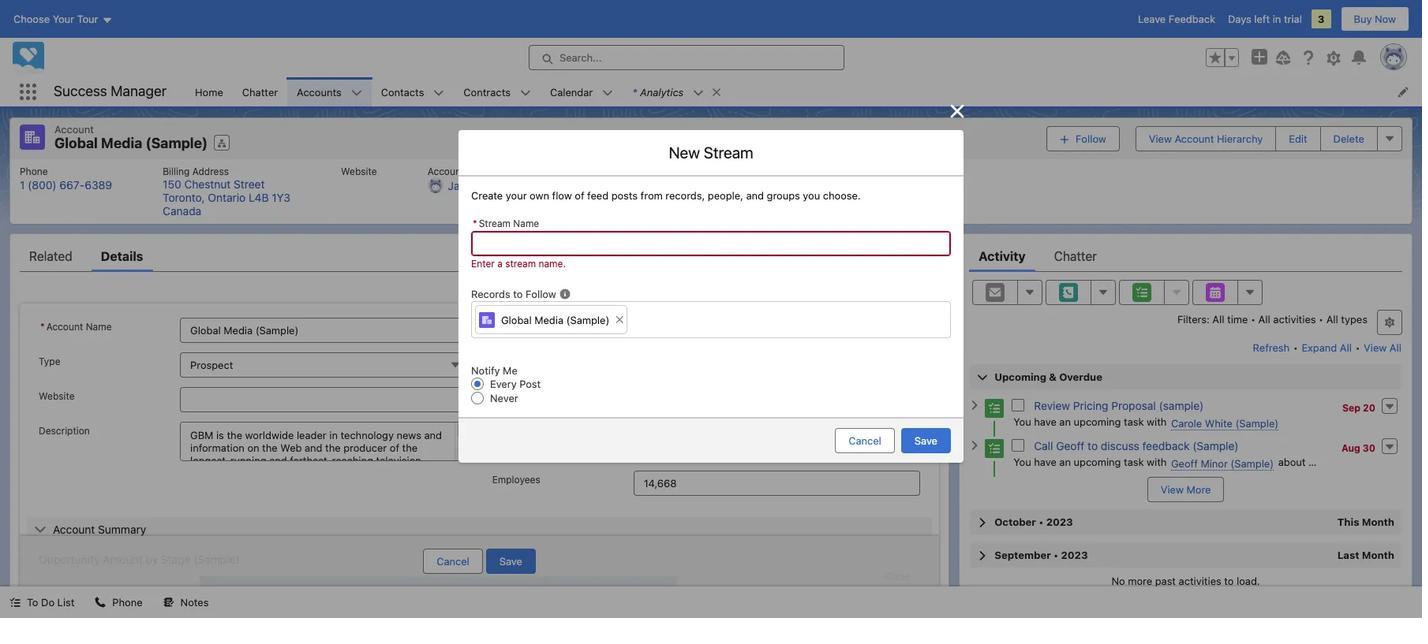Task type: describe. For each thing, give the bounding box(es) containing it.
phone 1 (800) 667-6389
[[20, 165, 112, 191]]

notes
[[180, 597, 209, 609]]

james peterson
[[448, 179, 529, 192]]

hierarchy
[[1217, 132, 1263, 145]]

a
[[497, 258, 503, 270]]

details
[[101, 249, 143, 263]]

0 horizontal spatial save button
[[486, 549, 536, 575]]

follow button
[[1046, 126, 1120, 151]]

text default image for do
[[9, 598, 21, 609]]

trial
[[1284, 13, 1302, 25]]

activity
[[979, 249, 1026, 263]]

billing
[[163, 165, 190, 177]]

white
[[1205, 417, 1233, 430]]

account summary button
[[27, 517, 932, 543]]

0 vertical spatial activities
[[1273, 313, 1316, 326]]

1y3
[[272, 191, 290, 204]]

150
[[163, 177, 181, 191]]

&
[[1049, 371, 1057, 383]]

your
[[506, 190, 527, 202]]

667-
[[60, 178, 85, 191]]

• left view all link
[[1355, 341, 1360, 354]]

task image
[[985, 439, 1004, 458]]

0 horizontal spatial to
[[513, 288, 523, 301]]

global media (sample) inside global media (sample) link
[[501, 314, 610, 327]]

text default image for summary
[[34, 524, 47, 536]]

0 vertical spatial global
[[54, 135, 98, 152]]

all left types
[[1326, 313, 1338, 326]]

* stream name
[[473, 218, 539, 230]]

3
[[1318, 13, 1325, 25]]

geoff inside you have an upcoming task with geoff minor (sample) about
[[1171, 457, 1198, 470]]

activity link
[[979, 240, 1026, 272]]

contracts
[[464, 86, 511, 98]]

view for view account hierarchy
[[1149, 132, 1172, 145]]

task for carole
[[1124, 415, 1144, 428]]

days
[[1228, 13, 1251, 25]]

details link
[[101, 240, 143, 272]]

street
[[234, 177, 265, 191]]

flow
[[552, 190, 572, 202]]

opportunity
[[39, 553, 100, 566]]

task image
[[985, 399, 1004, 418]]

about
[[1278, 456, 1306, 468]]

delete
[[1333, 132, 1364, 145]]

enter a stream name. alert
[[471, 258, 951, 270]]

contracts link
[[454, 77, 520, 107]]

0 horizontal spatial chatter
[[242, 86, 278, 98]]

view account hierarchy
[[1149, 132, 1263, 145]]

view all link
[[1363, 335, 1402, 360]]

calendar link
[[541, 77, 602, 107]]

people,
[[708, 190, 743, 202]]

tab list containing activity
[[969, 240, 1402, 272]]

edit button
[[1276, 126, 1321, 151]]

all right expand all button
[[1390, 341, 1402, 354]]

task for geoff
[[1124, 456, 1144, 468]]

website
[[341, 165, 377, 177]]

* for analytics
[[632, 86, 637, 98]]

• right time on the bottom of page
[[1251, 313, 1256, 326]]

leave feedback
[[1138, 13, 1215, 25]]

peterson
[[484, 179, 529, 192]]

no more past activities to load. status
[[969, 575, 1402, 588]]

load.
[[1237, 575, 1260, 588]]

0 horizontal spatial media
[[101, 135, 142, 152]]

account down success at the left top of the page
[[54, 123, 94, 136]]

account inside dropdown button
[[53, 523, 95, 536]]

with for carole
[[1147, 415, 1167, 428]]

past
[[1155, 575, 1176, 588]]

home link
[[186, 77, 233, 107]]

stream for * stream name
[[479, 218, 511, 230]]

inverse image
[[948, 102, 967, 121]]

stage
[[161, 553, 191, 566]]

you have an upcoming task with carole white (sample)
[[1013, 415, 1279, 430]]

filters:
[[1177, 313, 1210, 326]]

call
[[1034, 439, 1053, 453]]

account up james
[[427, 165, 464, 177]]

types
[[1341, 313, 1368, 326]]

0 horizontal spatial follow
[[526, 288, 556, 301]]

global media (sample) link
[[475, 305, 628, 335]]

cancel for bottom cancel button
[[437, 556, 469, 568]]

you for you have an upcoming task with geoff minor (sample) about
[[1013, 456, 1031, 468]]

list
[[57, 597, 74, 609]]

records to follow
[[471, 288, 556, 301]]

related
[[29, 249, 72, 263]]

* analytics
[[632, 86, 684, 98]]

create
[[471, 190, 503, 202]]

records,
[[666, 190, 705, 202]]

choose.
[[823, 190, 861, 202]]

sep 20
[[1342, 402, 1376, 414]]

create your own flow of feed posts from records, people, and groups you choose.
[[471, 190, 861, 202]]

now
[[1375, 13, 1396, 25]]

in
[[1273, 13, 1281, 25]]

refresh • expand all • view all
[[1253, 341, 1402, 354]]

list for home link
[[10, 159, 1412, 224]]

you for you have an upcoming task with carole white (sample)
[[1013, 415, 1031, 428]]

chatter link for home link
[[233, 77, 287, 107]]

cancel for cancel button to the top
[[849, 435, 881, 447]]

buy now button
[[1340, 6, 1409, 32]]

leave feedback link
[[1138, 13, 1215, 25]]

1 horizontal spatial to
[[1088, 439, 1098, 453]]

call geoff to discuss feedback (sample)
[[1034, 439, 1239, 453]]

pricing
[[1073, 399, 1108, 412]]

* text field
[[180, 318, 467, 343]]

james peterson link
[[448, 179, 529, 193]]

20
[[1363, 402, 1376, 414]]

you
[[803, 190, 820, 202]]

own
[[530, 190, 549, 202]]

review
[[1034, 399, 1070, 412]]

from
[[641, 190, 663, 202]]

contacts
[[381, 86, 424, 98]]

(800)
[[28, 178, 57, 191]]

ontario
[[208, 191, 246, 204]]

have for you have an upcoming task with carole white (sample)
[[1034, 415, 1057, 428]]

* for stream
[[473, 218, 477, 230]]

leave
[[1138, 13, 1166, 25]]

GBM is the worldwide leader in technology news and information on the Web and the producer of the longest-running and farthest-reaching television shows about technology. GBM's network of sites combines breakthrough interactive technology with engaging content and design and is consistently ranked as the Internet's leading content network in terms of both audience size and revenue, serving millions of users each day. text field
[[180, 422, 467, 461]]

name
[[513, 218, 539, 230]]

1 (800) 667-6389 link
[[20, 178, 112, 191]]

review pricing proposal (sample)
[[1034, 399, 1204, 412]]

toronto,
[[163, 191, 205, 204]]

no
[[1112, 575, 1125, 588]]



Task type: vqa. For each thing, say whether or not it's contained in the screenshot.
the leftmost Follow
yes



Task type: locate. For each thing, give the bounding box(es) containing it.
1 vertical spatial chatter
[[1054, 249, 1097, 263]]

owner up james peterson
[[467, 165, 496, 177]]

account down records to follow
[[492, 321, 529, 333]]

0 horizontal spatial geoff
[[1056, 439, 1085, 453]]

phone button
[[86, 587, 152, 619]]

0 horizontal spatial text default image
[[9, 598, 21, 609]]

with for geoff
[[1147, 456, 1167, 468]]

phone inside the phone 1 (800) 667-6389
[[20, 165, 48, 177]]

view more
[[1161, 483, 1211, 496]]

canada
[[163, 204, 201, 217]]

save down account summary dropdown button
[[499, 556, 522, 568]]

•
[[1251, 313, 1256, 326], [1319, 313, 1324, 326], [1293, 341, 1298, 354], [1355, 341, 1360, 354]]

you inside you have an upcoming task with carole white (sample)
[[1013, 415, 1031, 428]]

1 horizontal spatial *
[[473, 218, 477, 230]]

0 vertical spatial cancel
[[849, 435, 881, 447]]

upcoming down discuss
[[1074, 456, 1121, 468]]

delete button
[[1320, 126, 1378, 151]]

chatter link right the activity
[[1054, 240, 1097, 272]]

1 horizontal spatial tab list
[[969, 240, 1402, 272]]

have down the review
[[1034, 415, 1057, 428]]

1 horizontal spatial owner
[[532, 321, 561, 333]]

stream for new stream
[[704, 144, 753, 162]]

enter a stream name.
[[471, 258, 566, 270]]

home
[[195, 86, 223, 98]]

task down the call geoff to discuss feedback (sample) link
[[1124, 456, 1144, 468]]

1 have from the top
[[1034, 415, 1057, 428]]

0 vertical spatial *
[[632, 86, 637, 98]]

group
[[1206, 48, 1239, 67]]

view for view more
[[1161, 483, 1184, 496]]

2 vertical spatial text default image
[[9, 598, 21, 609]]

upcoming down pricing
[[1074, 415, 1121, 428]]

an inside you have an upcoming task with geoff minor (sample) about
[[1059, 456, 1071, 468]]

2 an from the top
[[1059, 456, 1071, 468]]

stream
[[704, 144, 753, 162], [479, 218, 511, 230]]

None text field
[[633, 387, 920, 412]]

calendar list item
[[541, 77, 623, 107]]

to right records
[[513, 288, 523, 301]]

save button
[[901, 428, 951, 454], [486, 549, 536, 575]]

1 horizontal spatial geoff
[[1171, 457, 1198, 470]]

an inside you have an upcoming task with carole white (sample)
[[1059, 415, 1071, 428]]

• up the expand
[[1319, 313, 1324, 326]]

text default image left notes
[[163, 598, 174, 609]]

1 horizontal spatial text default image
[[163, 598, 174, 609]]

2 vertical spatial *
[[40, 321, 45, 333]]

0 vertical spatial you
[[1013, 415, 1031, 428]]

success
[[54, 83, 107, 100]]

0 horizontal spatial cancel
[[437, 556, 469, 568]]

1 vertical spatial account owner
[[492, 321, 561, 333]]

account owner up james
[[427, 165, 496, 177]]

accounts link
[[287, 77, 351, 107]]

1 upcoming from the top
[[1074, 415, 1121, 428]]

enter
[[471, 258, 495, 270]]

analytics
[[640, 86, 684, 98]]

records
[[471, 288, 510, 301]]

1 horizontal spatial text default image
[[34, 524, 47, 536]]

account left the hierarchy
[[1175, 132, 1214, 145]]

text default image up opportunity
[[34, 524, 47, 536]]

to
[[27, 597, 38, 609]]

overdue
[[1059, 371, 1102, 383]]

call geoff to discuss feedback (sample) link
[[1034, 439, 1239, 453]]

more
[[1128, 575, 1152, 588]]

(sample)
[[1159, 399, 1204, 412]]

text default image
[[711, 87, 722, 98], [34, 524, 47, 536], [9, 598, 21, 609]]

0 vertical spatial to
[[513, 288, 523, 301]]

list item containing *
[[623, 77, 729, 107]]

1 horizontal spatial chatter
[[1054, 249, 1097, 263]]

0 horizontal spatial *
[[40, 321, 45, 333]]

groups
[[767, 190, 800, 202]]

save
[[915, 435, 938, 447], [499, 556, 522, 568]]

1
[[20, 178, 25, 191]]

all left time on the bottom of page
[[1212, 313, 1224, 326]]

sep
[[1342, 402, 1360, 414]]

have inside you have an upcoming task with carole white (sample)
[[1034, 415, 1057, 428]]

list containing 150 chestnut street
[[10, 159, 1412, 224]]

with down feedback
[[1147, 456, 1167, 468]]

1 horizontal spatial follow
[[1076, 132, 1106, 145]]

2 with from the top
[[1147, 456, 1167, 468]]

upcoming for geoff
[[1074, 456, 1121, 468]]

0 horizontal spatial tab list
[[20, 240, 939, 272]]

1 vertical spatial save
[[499, 556, 522, 568]]

1 vertical spatial list
[[10, 159, 1412, 224]]

view right follow button
[[1149, 132, 1172, 145]]

time
[[1227, 313, 1248, 326]]

0 horizontal spatial phone
[[20, 165, 48, 177]]

filters: all time • all activities • all types
[[1177, 313, 1368, 326]]

geoff down feedback
[[1171, 457, 1198, 470]]

an for you have an upcoming task with geoff minor (sample) about
[[1059, 456, 1071, 468]]

0 vertical spatial have
[[1034, 415, 1057, 428]]

refresh button
[[1252, 335, 1290, 360]]

1 vertical spatial to
[[1088, 439, 1098, 453]]

activities
[[1273, 313, 1316, 326], [1179, 575, 1221, 588]]

save for rightmost save "button"
[[915, 435, 938, 447]]

buy
[[1354, 13, 1372, 25]]

posts
[[611, 190, 638, 202]]

all right time on the bottom of page
[[1258, 313, 1270, 326]]

phone
[[20, 165, 48, 177], [112, 597, 143, 609]]

contacts list item
[[371, 77, 454, 107]]

0 vertical spatial chatter link
[[233, 77, 287, 107]]

1 vertical spatial save button
[[486, 549, 536, 575]]

days left in trial
[[1228, 13, 1302, 25]]

geoff right call
[[1056, 439, 1085, 453]]

accounts
[[297, 86, 341, 98]]

1 vertical spatial global
[[501, 314, 532, 327]]

account owner down records to follow
[[492, 321, 561, 333]]

2 horizontal spatial text default image
[[559, 288, 570, 300]]

2 you from the top
[[1013, 456, 1031, 468]]

30
[[1363, 442, 1376, 454]]

1 vertical spatial media
[[534, 314, 563, 327]]

save button left task image
[[901, 428, 951, 454]]

list for leave feedback link
[[186, 77, 1422, 107]]

0 horizontal spatial global media (sample)
[[54, 135, 208, 152]]

text default image inside list item
[[711, 87, 722, 98]]

1 vertical spatial geoff
[[1171, 457, 1198, 470]]

1 vertical spatial chatter link
[[1054, 240, 1097, 272]]

2 vertical spatial view
[[1161, 483, 1184, 496]]

you inside you have an upcoming task with geoff minor (sample) about
[[1013, 456, 1031, 468]]

activities up refresh
[[1273, 313, 1316, 326]]

0 vertical spatial cancel button
[[835, 428, 895, 454]]

2 task from the top
[[1124, 456, 1144, 468]]

• left the expand
[[1293, 341, 1298, 354]]

accounts list item
[[287, 77, 371, 107]]

1 vertical spatial have
[[1034, 456, 1057, 468]]

2 tab list from the left
[[969, 240, 1402, 272]]

view down types
[[1364, 341, 1387, 354]]

0 vertical spatial media
[[101, 135, 142, 152]]

1 vertical spatial an
[[1059, 456, 1071, 468]]

1 vertical spatial task
[[1124, 456, 1144, 468]]

with inside you have an upcoming task with carole white (sample)
[[1147, 415, 1167, 428]]

with inside you have an upcoming task with geoff minor (sample) about
[[1147, 456, 1167, 468]]

0 vertical spatial with
[[1147, 415, 1167, 428]]

have down call
[[1034, 456, 1057, 468]]

1 vertical spatial text default image
[[34, 524, 47, 536]]

geoff
[[1056, 439, 1085, 453], [1171, 457, 1198, 470]]

0 vertical spatial geoff
[[1056, 439, 1085, 453]]

refresh
[[1253, 341, 1290, 354]]

task down proposal
[[1124, 415, 1144, 428]]

1 vertical spatial view
[[1364, 341, 1387, 354]]

task inside you have an upcoming task with carole white (sample)
[[1124, 415, 1144, 428]]

list item
[[623, 77, 729, 107]]

0 vertical spatial global media (sample)
[[54, 135, 208, 152]]

carole white (sample) link
[[1171, 417, 1279, 430]]

1 task from the top
[[1124, 415, 1144, 428]]

text default image inside to do list button
[[9, 598, 21, 609]]

1 horizontal spatial global media (sample)
[[501, 314, 610, 327]]

upcoming for carole
[[1074, 415, 1121, 428]]

an for you have an upcoming task with carole white (sample)
[[1059, 415, 1071, 428]]

(sample) inside you have an upcoming task with carole white (sample)
[[1235, 417, 1279, 430]]

billing address 150 chestnut street toronto, ontario l4b 1y3 canada
[[163, 165, 290, 217]]

stream down create
[[479, 218, 511, 230]]

0 vertical spatial phone
[[20, 165, 48, 177]]

have for you have an upcoming task with geoff minor (sample) about
[[1034, 456, 1057, 468]]

with up feedback
[[1147, 415, 1167, 428]]

1 vertical spatial you
[[1013, 456, 1031, 468]]

chatter right the activity
[[1054, 249, 1097, 263]]

0 horizontal spatial text default image
[[95, 598, 106, 609]]

you have an upcoming task with geoff minor (sample) about
[[1013, 456, 1309, 470]]

1 vertical spatial activities
[[1179, 575, 1221, 588]]

1 vertical spatial upcoming
[[1074, 456, 1121, 468]]

follow inside button
[[1076, 132, 1106, 145]]

1 horizontal spatial save
[[915, 435, 938, 447]]

save button down account summary dropdown button
[[486, 549, 536, 575]]

1 vertical spatial phone
[[112, 597, 143, 609]]

calendar
[[550, 86, 593, 98]]

1 with from the top
[[1147, 415, 1167, 428]]

1 horizontal spatial media
[[534, 314, 563, 327]]

chatter link right home
[[233, 77, 287, 107]]

media
[[101, 135, 142, 152], [534, 314, 563, 327]]

never
[[490, 392, 518, 405]]

global media (sample) down records to follow
[[501, 314, 610, 327]]

to do list
[[27, 597, 74, 609]]

1 horizontal spatial save button
[[901, 428, 951, 454]]

*
[[632, 86, 637, 98], [473, 218, 477, 230], [40, 321, 45, 333]]

phone for phone
[[112, 597, 143, 609]]

1 horizontal spatial global
[[501, 314, 532, 327]]

l4b
[[249, 191, 269, 204]]

2 upcoming from the top
[[1074, 456, 1121, 468]]

stream
[[505, 258, 536, 270]]

phone inside button
[[112, 597, 143, 609]]

1 horizontal spatial cancel
[[849, 435, 881, 447]]

0 vertical spatial owner
[[467, 165, 496, 177]]

0 horizontal spatial chatter link
[[233, 77, 287, 107]]

manager
[[111, 83, 167, 100]]

upcoming inside you have an upcoming task with carole white (sample)
[[1074, 415, 1121, 428]]

view account hierarchy button
[[1135, 126, 1276, 151]]

more
[[1187, 483, 1211, 496]]

2 horizontal spatial text default image
[[711, 87, 722, 98]]

text default image inside notes button
[[163, 598, 174, 609]]

media up 6389
[[101, 135, 142, 152]]

me
[[503, 364, 518, 377]]

have inside you have an upcoming task with geoff minor (sample) about
[[1034, 456, 1057, 468]]

task
[[1124, 415, 1144, 428], [1124, 456, 1144, 468]]

save for the leftmost save "button"
[[499, 556, 522, 568]]

1 an from the top
[[1059, 415, 1071, 428]]

1 horizontal spatial phone
[[112, 597, 143, 609]]

view left more
[[1161, 483, 1184, 496]]

tab list
[[20, 240, 939, 272], [969, 240, 1402, 272]]

0 horizontal spatial activities
[[1179, 575, 1221, 588]]

view inside view account hierarchy button
[[1149, 132, 1172, 145]]

tab list up filters:
[[969, 240, 1402, 272]]

you right task icon on the right of page
[[1013, 415, 1031, 428]]

* down create
[[473, 218, 477, 230]]

carole
[[1171, 417, 1202, 430]]

0 horizontal spatial save
[[499, 556, 522, 568]]

owner down records to follow
[[532, 321, 561, 333]]

0 horizontal spatial owner
[[467, 165, 496, 177]]

global down records to follow
[[501, 314, 532, 327]]

activities right past
[[1179, 575, 1221, 588]]

2 vertical spatial to
[[1224, 575, 1234, 588]]

stream up people,
[[704, 144, 753, 162]]

media down records to follow
[[534, 314, 563, 327]]

0 horizontal spatial cancel button
[[423, 549, 483, 575]]

0 vertical spatial list
[[186, 77, 1422, 107]]

text default image for phone
[[95, 598, 106, 609]]

list containing home
[[186, 77, 1422, 107]]

notify
[[471, 364, 500, 377]]

text default image up global media (sample) link
[[559, 288, 570, 300]]

by
[[146, 553, 158, 566]]

tab list up records
[[20, 240, 939, 272]]

text default image right list
[[95, 598, 106, 609]]

0 horizontal spatial global
[[54, 135, 98, 152]]

to
[[513, 288, 523, 301], [1088, 439, 1098, 453], [1224, 575, 1234, 588]]

opportunity amount by stage (sample)
[[39, 553, 240, 566]]

save left task image
[[915, 435, 938, 447]]

0 vertical spatial stream
[[704, 144, 753, 162]]

0 vertical spatial save
[[915, 435, 938, 447]]

chatter link
[[233, 77, 287, 107], [1054, 240, 1097, 272]]

phone down amount
[[112, 597, 143, 609]]

0 vertical spatial follow
[[1076, 132, 1106, 145]]

1 vertical spatial global media (sample)
[[501, 314, 610, 327]]

2 horizontal spatial *
[[632, 86, 637, 98]]

summary
[[98, 523, 146, 536]]

text default image left to
[[9, 598, 21, 609]]

* left analytics
[[632, 86, 637, 98]]

chatter right home
[[242, 86, 278, 98]]

phone up (800) on the left top
[[20, 165, 48, 177]]

0 vertical spatial an
[[1059, 415, 1071, 428]]

1 vertical spatial *
[[473, 218, 477, 230]]

to left load.
[[1224, 575, 1234, 588]]

all right the expand
[[1340, 341, 1352, 354]]

2 horizontal spatial to
[[1224, 575, 1234, 588]]

global media (sample) down "manager"
[[54, 135, 208, 152]]

chatter link for activity link
[[1054, 240, 1097, 272]]

aug
[[1342, 442, 1360, 454]]

account up opportunity
[[53, 523, 95, 536]]

1 vertical spatial with
[[1147, 456, 1167, 468]]

text default image
[[559, 288, 570, 300], [95, 598, 106, 609], [163, 598, 174, 609]]

global up the phone 1 (800) 667-6389
[[54, 135, 98, 152]]

list
[[186, 77, 1422, 107], [10, 159, 1412, 224]]

0 vertical spatial save button
[[901, 428, 951, 454]]

no more past activities to load.
[[1112, 575, 1260, 588]]

* inside list item
[[632, 86, 637, 98]]

0 horizontal spatial stream
[[479, 218, 511, 230]]

global
[[54, 135, 98, 152], [501, 314, 532, 327]]

None text field
[[471, 231, 951, 257], [180, 387, 467, 412], [633, 471, 920, 496], [471, 231, 951, 257], [180, 387, 467, 412], [633, 471, 920, 496]]

(sample) inside you have an upcoming task with geoff minor (sample) about
[[1231, 457, 1274, 470]]

2 have from the top
[[1034, 456, 1057, 468]]

geoff minor (sample) link
[[1171, 457, 1274, 471]]

phone for phone 1 (800) 667-6389
[[20, 165, 48, 177]]

to left discuss
[[1088, 439, 1098, 453]]

tab list containing related
[[20, 240, 939, 272]]

1 vertical spatial owner
[[532, 321, 561, 333]]

search... button
[[529, 45, 844, 70]]

0 vertical spatial chatter
[[242, 86, 278, 98]]

0 vertical spatial account owner
[[427, 165, 496, 177]]

1 vertical spatial follow
[[526, 288, 556, 301]]

all
[[1212, 313, 1224, 326], [1258, 313, 1270, 326], [1326, 313, 1338, 326], [1340, 341, 1352, 354], [1390, 341, 1402, 354]]

1 horizontal spatial cancel button
[[835, 428, 895, 454]]

text default image inside phone button
[[95, 598, 106, 609]]

1 horizontal spatial stream
[[704, 144, 753, 162]]

upcoming inside you have an upcoming task with geoff minor (sample) about
[[1074, 456, 1121, 468]]

post
[[519, 378, 541, 391]]

view inside view more button
[[1161, 483, 1184, 496]]

* down related
[[40, 321, 45, 333]]

address
[[192, 165, 229, 177]]

new stream
[[669, 144, 753, 162]]

1 vertical spatial cancel button
[[423, 549, 483, 575]]

1 horizontal spatial chatter link
[[1054, 240, 1097, 272]]

text default image inside account summary dropdown button
[[34, 524, 47, 536]]

1 horizontal spatial activities
[[1273, 313, 1316, 326]]

1 tab list from the left
[[20, 240, 939, 272]]

text default image down search... button
[[711, 87, 722, 98]]

0 vertical spatial upcoming
[[1074, 415, 1121, 428]]

text default image for notes
[[163, 598, 174, 609]]

0 vertical spatial task
[[1124, 415, 1144, 428]]

1 vertical spatial stream
[[479, 218, 511, 230]]

buy now
[[1354, 13, 1396, 25]]

you right task image
[[1013, 456, 1031, 468]]

contracts list item
[[454, 77, 541, 107]]

0 vertical spatial text default image
[[711, 87, 722, 98]]

account summary
[[53, 523, 146, 536]]

1 you from the top
[[1013, 415, 1031, 428]]

account inside button
[[1175, 132, 1214, 145]]

task inside you have an upcoming task with geoff minor (sample) about
[[1124, 456, 1144, 468]]



